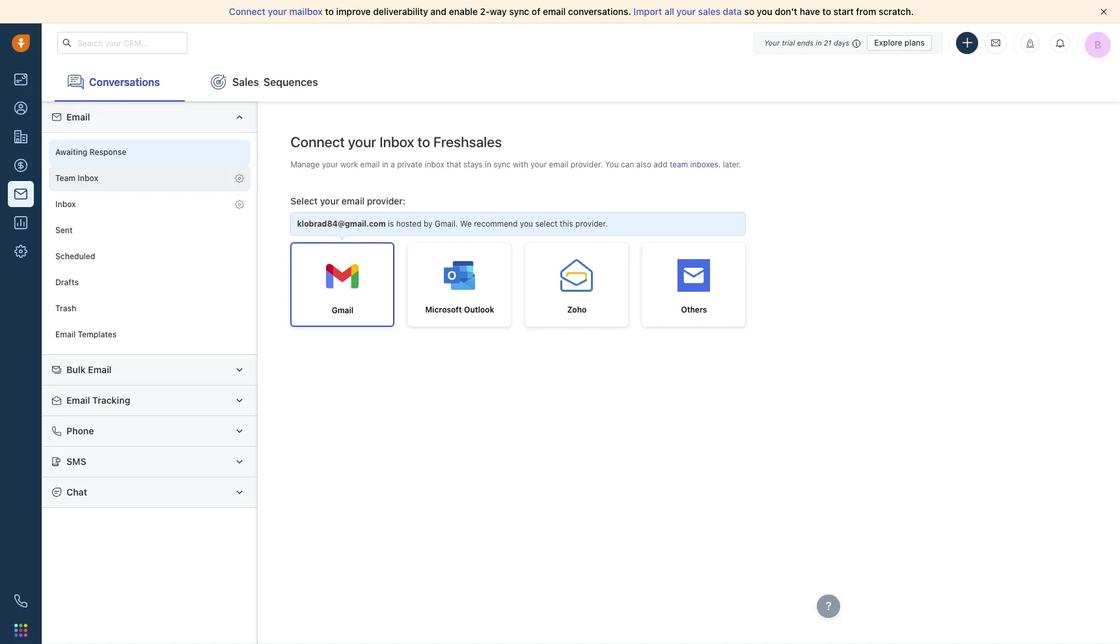 Task type: vqa. For each thing, say whether or not it's contained in the screenshot.
Email Templates Link
yes



Task type: locate. For each thing, give the bounding box(es) containing it.
email up 'phone'
[[66, 395, 90, 406]]

plans
[[905, 37, 926, 47]]

sent link
[[49, 218, 251, 244]]

with
[[513, 159, 529, 169]]

explore
[[875, 37, 903, 47]]

your for connect your inbox to freshsales
[[348, 134, 377, 150]]

scratch.
[[879, 6, 915, 17]]

email up awaiting
[[66, 111, 90, 122]]

can
[[621, 159, 635, 169]]

team
[[670, 159, 689, 169]]

data
[[723, 6, 742, 17]]

2 horizontal spatial inbox
[[380, 134, 415, 150]]

sales sequences link
[[198, 63, 331, 102]]

in left a
[[382, 159, 389, 169]]

2 horizontal spatial to
[[823, 6, 832, 17]]

Search your CRM... text field
[[57, 32, 188, 54]]

connect left the mailbox on the left of page
[[229, 6, 266, 17]]

1 vertical spatial sync
[[494, 159, 511, 169]]

in right stays
[[485, 159, 492, 169]]

email
[[543, 6, 566, 17], [361, 159, 380, 169], [549, 159, 569, 169], [342, 195, 365, 206]]

to for freshsales
[[418, 134, 431, 150]]

team inboxes. link
[[670, 159, 723, 169]]

to up inbox
[[418, 134, 431, 150]]

microsoft
[[426, 305, 462, 315]]

your left work
[[322, 159, 338, 169]]

way
[[490, 6, 507, 17]]

in left 21
[[816, 38, 822, 47]]

conversations
[[89, 76, 160, 88]]

your
[[268, 6, 287, 17], [677, 6, 696, 17], [348, 134, 377, 150], [322, 159, 338, 169], [531, 159, 547, 169], [320, 195, 339, 206]]

outlook
[[464, 305, 495, 315]]

team inbox
[[55, 174, 98, 183]]

0 horizontal spatial inbox
[[55, 200, 76, 209]]

awaiting response
[[55, 147, 127, 157]]

mailbox
[[290, 6, 323, 17]]

your right with
[[531, 159, 547, 169]]

in
[[816, 38, 822, 47], [382, 159, 389, 169], [485, 159, 492, 169]]

conversations.
[[569, 6, 632, 17]]

1 vertical spatial connect
[[291, 134, 345, 150]]

to left start
[[823, 6, 832, 17]]

gmail
[[332, 306, 354, 315]]

your for select your email provider:
[[320, 195, 339, 206]]

provider. right this
[[576, 219, 608, 229]]

to right the mailbox on the left of page
[[325, 6, 334, 17]]

hosted
[[396, 219, 422, 229]]

email for email
[[66, 111, 90, 122]]

connect
[[229, 6, 266, 17], [291, 134, 345, 150]]

inboxes.
[[691, 159, 721, 169]]

0 vertical spatial connect
[[229, 6, 266, 17]]

response
[[90, 147, 127, 157]]

provider:
[[367, 195, 406, 206]]

2 vertical spatial inbox
[[55, 200, 76, 209]]

you left select
[[520, 219, 534, 229]]

to for improve
[[325, 6, 334, 17]]

email right bulk
[[88, 364, 112, 375]]

1 horizontal spatial inbox
[[78, 174, 98, 183]]

awaiting response link
[[49, 139, 251, 165]]

sent
[[55, 226, 73, 235]]

trial
[[783, 38, 796, 47]]

tab list
[[42, 63, 1121, 102]]

1 horizontal spatial connect
[[291, 134, 345, 150]]

to
[[325, 6, 334, 17], [823, 6, 832, 17], [418, 134, 431, 150]]

email tracking
[[66, 395, 130, 406]]

your left the mailbox on the left of page
[[268, 6, 287, 17]]

inbox up a
[[380, 134, 415, 150]]

private
[[397, 159, 423, 169]]

inbox right the team
[[78, 174, 98, 183]]

provider. left you
[[571, 159, 603, 169]]

what's new image
[[1027, 39, 1036, 48]]

email inside 'link'
[[55, 330, 76, 340]]

chat
[[66, 487, 87, 498]]

0 horizontal spatial connect
[[229, 6, 266, 17]]

your for connect your mailbox to improve deliverability and enable 2-way sync of email conversations. import all your sales data so you don't have to start from scratch.
[[268, 6, 287, 17]]

send email image
[[992, 37, 1001, 48]]

email right work
[[361, 159, 380, 169]]

you
[[757, 6, 773, 17], [520, 219, 534, 229]]

inbox
[[380, 134, 415, 150], [78, 174, 98, 183], [55, 200, 76, 209]]

days
[[834, 38, 850, 47]]

email down trash
[[55, 330, 76, 340]]

import all your sales data link
[[634, 6, 745, 17]]

improve
[[336, 6, 371, 17]]

0 horizontal spatial to
[[325, 6, 334, 17]]

you
[[606, 159, 619, 169]]

stays
[[464, 159, 483, 169]]

recommend
[[474, 219, 518, 229]]

your up work
[[348, 134, 377, 150]]

tracking
[[92, 395, 130, 406]]

your right select at top
[[320, 195, 339, 206]]

later.
[[723, 159, 742, 169]]

1 horizontal spatial you
[[757, 6, 773, 17]]

conversations link
[[55, 63, 185, 102]]

sync left with
[[494, 159, 511, 169]]

don't
[[775, 6, 798, 17]]

1 vertical spatial you
[[520, 219, 534, 229]]

you right so
[[757, 6, 773, 17]]

others
[[682, 305, 708, 315]]

zoho
[[568, 305, 587, 315]]

scheduled
[[55, 252, 95, 261]]

1 horizontal spatial to
[[418, 134, 431, 150]]

connect up manage
[[291, 134, 345, 150]]

inbox down the team
[[55, 200, 76, 209]]

0 vertical spatial you
[[757, 6, 773, 17]]

scheduled link
[[49, 244, 251, 270]]

sync
[[510, 6, 530, 17], [494, 159, 511, 169]]

we
[[460, 219, 472, 229]]

1 horizontal spatial in
[[485, 159, 492, 169]]

microsoft outlook
[[426, 305, 495, 315]]

sync left of in the top left of the page
[[510, 6, 530, 17]]

phone
[[66, 425, 94, 436]]

tab list containing conversations
[[42, 63, 1121, 102]]



Task type: describe. For each thing, give the bounding box(es) containing it.
this
[[560, 219, 574, 229]]

microsoft outlook link
[[408, 242, 512, 327]]

email right of in the top left of the page
[[543, 6, 566, 17]]

so
[[745, 6, 755, 17]]

21
[[824, 38, 832, 47]]

import
[[634, 6, 663, 17]]

connect for connect your mailbox to improve deliverability and enable 2-way sync of email conversations. import all your sales data so you don't have to start from scratch.
[[229, 6, 266, 17]]

gmail link
[[291, 242, 395, 327]]

phone image
[[14, 595, 27, 608]]

email templates
[[55, 330, 117, 340]]

klobrad84@gmail.com
[[297, 219, 386, 229]]

and
[[431, 6, 447, 17]]

that
[[447, 159, 462, 169]]

email templates link
[[49, 322, 251, 348]]

freshsales
[[434, 134, 502, 150]]

sales
[[699, 6, 721, 17]]

zoho link
[[525, 242, 629, 327]]

manage
[[291, 159, 320, 169]]

by
[[424, 219, 433, 229]]

all
[[665, 6, 675, 17]]

of
[[532, 6, 541, 17]]

select your email provider:
[[291, 195, 406, 206]]

work
[[341, 159, 358, 169]]

start
[[834, 6, 854, 17]]

inbox
[[425, 159, 445, 169]]

trash link
[[49, 296, 251, 322]]

0 vertical spatial sync
[[510, 6, 530, 17]]

deliverability
[[373, 6, 428, 17]]

bulk email
[[66, 364, 112, 375]]

1 vertical spatial provider.
[[576, 219, 608, 229]]

templates
[[78, 330, 117, 340]]

email up klobrad84@gmail.com
[[342, 195, 365, 206]]

sms
[[66, 456, 86, 467]]

0 vertical spatial provider.
[[571, 159, 603, 169]]

klobrad84@gmail.com is hosted by gmail. we recommend you select this provider.
[[297, 219, 608, 229]]

your trial ends in 21 days
[[765, 38, 850, 47]]

email for email tracking
[[66, 395, 90, 406]]

0 vertical spatial inbox
[[380, 134, 415, 150]]

1 vertical spatial inbox
[[78, 174, 98, 183]]

team
[[55, 174, 76, 183]]

your for manage your work email in a private inbox that stays in sync with your email provider. you can also add team inboxes. later.
[[322, 159, 338, 169]]

ends
[[798, 38, 814, 47]]

also
[[637, 159, 652, 169]]

connect your mailbox to improve deliverability and enable 2-way sync of email conversations. import all your sales data so you don't have to start from scratch.
[[229, 6, 915, 17]]

0 horizontal spatial you
[[520, 219, 534, 229]]

phone element
[[8, 588, 34, 614]]

others link
[[642, 242, 747, 327]]

inbox link
[[49, 191, 251, 218]]

email right with
[[549, 159, 569, 169]]

have
[[800, 6, 821, 17]]

enable
[[449, 6, 478, 17]]

freshworks switcher image
[[14, 624, 27, 637]]

your right all
[[677, 6, 696, 17]]

sequences
[[264, 76, 318, 88]]

drafts link
[[49, 270, 251, 296]]

explore plans link
[[868, 35, 933, 50]]

bulk
[[66, 364, 86, 375]]

is
[[388, 219, 394, 229]]

team inbox link
[[49, 165, 251, 191]]

explore plans
[[875, 37, 926, 47]]

manage your work email in a private inbox that stays in sync with your email provider. you can also add team inboxes. later.
[[291, 159, 742, 169]]

awaiting
[[55, 147, 87, 157]]

select
[[291, 195, 318, 206]]

drafts
[[55, 278, 79, 288]]

your
[[765, 38, 780, 47]]

add
[[654, 159, 668, 169]]

email for email templates
[[55, 330, 76, 340]]

connect your inbox to freshsales
[[291, 134, 502, 150]]

sales
[[233, 76, 259, 88]]

a
[[391, 159, 395, 169]]

select
[[536, 219, 558, 229]]

trash
[[55, 304, 76, 314]]

close image
[[1101, 8, 1108, 15]]

from
[[857, 6, 877, 17]]

sales sequences
[[233, 76, 318, 88]]

connect for connect your inbox to freshsales
[[291, 134, 345, 150]]

connect your mailbox link
[[229, 6, 325, 17]]

2-
[[480, 6, 490, 17]]

gmail.
[[435, 219, 458, 229]]

2 horizontal spatial in
[[816, 38, 822, 47]]

0 horizontal spatial in
[[382, 159, 389, 169]]



